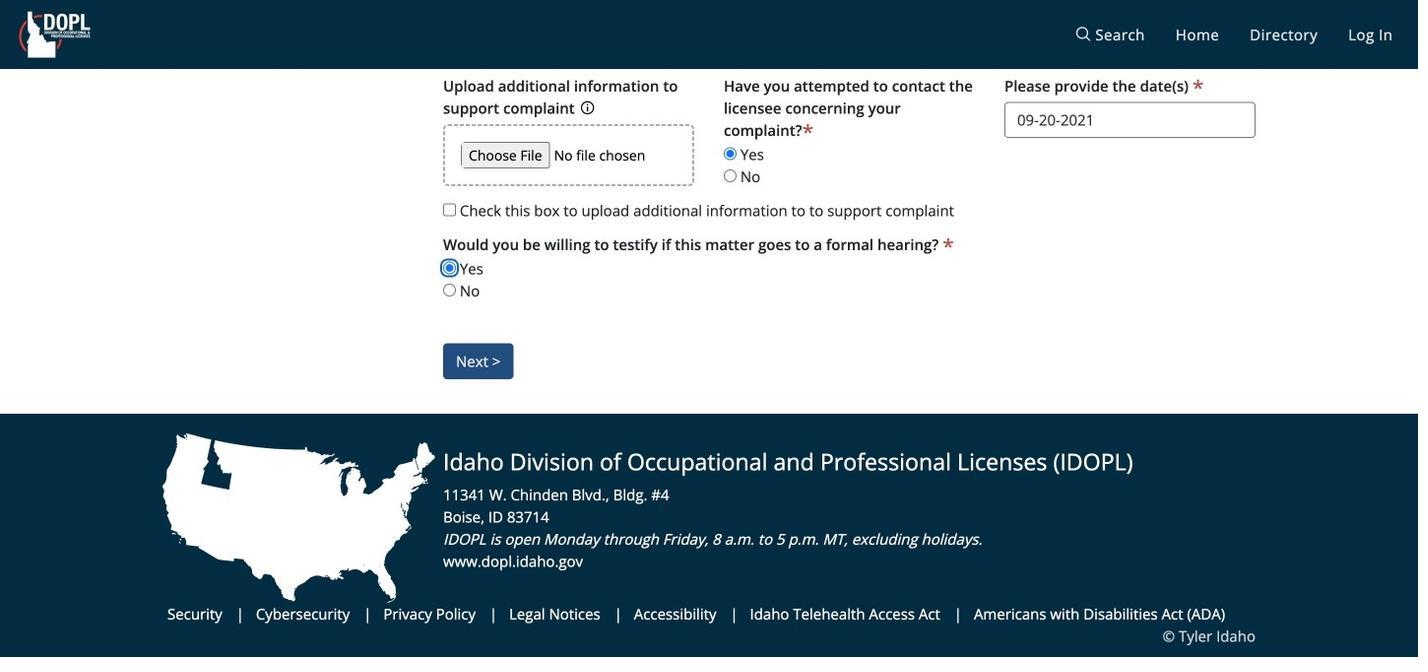 Task type: locate. For each thing, give the bounding box(es) containing it.
None file field
[[461, 142, 677, 169]]

option group
[[724, 75, 975, 188], [443, 234, 1256, 302]]

None text field
[[1005, 102, 1256, 138]]

please provide the date(s) element
[[1005, 75, 1204, 97]]

search image
[[1076, 24, 1092, 45]]

None checkbox
[[443, 204, 456, 216]]

None radio
[[724, 147, 737, 160], [724, 170, 737, 182], [443, 262, 456, 275], [724, 147, 737, 160], [724, 170, 737, 182], [443, 262, 456, 275]]

None radio
[[443, 284, 456, 297]]

0 vertical spatial option group
[[724, 75, 975, 188]]

None text field
[[443, 0, 1256, 63]]



Task type: describe. For each thing, give the bounding box(es) containing it.
upload additional information to support complaint : more information image
[[581, 99, 595, 118]]

usa map with idaho highlighted image
[[163, 434, 436, 603]]

1 vertical spatial option group
[[443, 234, 1256, 302]]



Task type: vqa. For each thing, say whether or not it's contained in the screenshot.
the Email element
no



